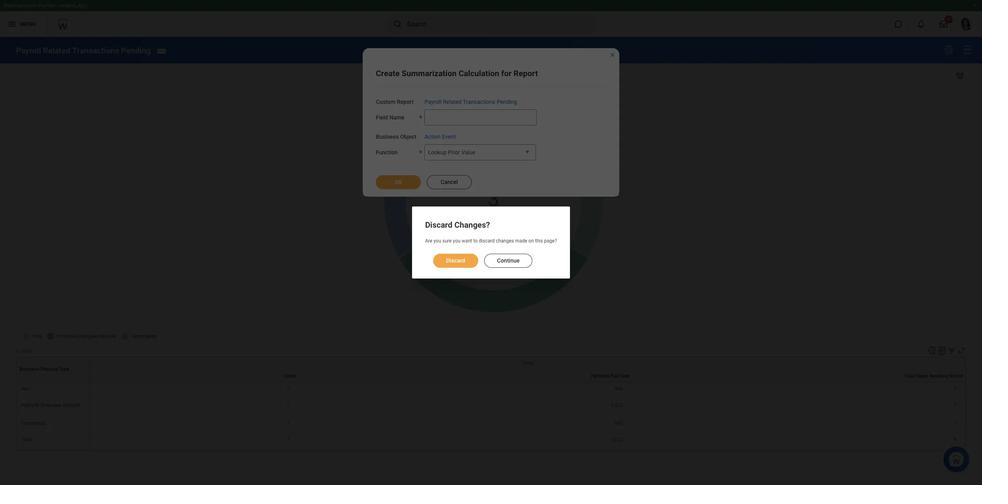 Task type: vqa. For each thing, say whether or not it's contained in the screenshot.
rightmost 'Total'
yes



Task type: locate. For each thing, give the bounding box(es) containing it.
665 button
[[615, 421, 624, 427]]

action event link
[[425, 132, 456, 140]]

close view audit trail image
[[610, 52, 616, 58]]

1 horizontal spatial you
[[453, 238, 461, 244]]

report right for
[[514, 69, 538, 78]]

function
[[376, 149, 398, 155]]

0 horizontal spatial pending
[[121, 46, 151, 55]]

1 horizontal spatial payroll
[[425, 99, 442, 105]]

964
[[615, 386, 623, 392]]

0 vertical spatial 1,022
[[611, 403, 623, 409]]

discard for discard
[[446, 258, 465, 264]]

changes
[[496, 238, 514, 244]]

action right awaiting
[[949, 374, 963, 379]]

1 horizontal spatial pending
[[497, 99, 517, 105]]

continue button
[[484, 254, 532, 268]]

region inside discard changes? dialog
[[425, 248, 557, 269]]

0 vertical spatial business
[[376, 134, 399, 140]]

9
[[954, 437, 957, 443]]

on
[[529, 238, 534, 244]]

pending inside create summarization calculation for report dialog
[[497, 99, 517, 105]]

discard up sure
[[425, 220, 453, 230]]

2 vertical spatial total
[[21, 437, 32, 443]]

1,022 button down the 665
[[611, 437, 624, 444]]

1
[[287, 386, 289, 392], [954, 386, 957, 392], [287, 403, 289, 409], [287, 421, 289, 427], [954, 421, 957, 427]]

1 horizontal spatial related
[[443, 99, 462, 105]]

0 horizontal spatial related
[[43, 46, 70, 55]]

select to filter grid data image
[[947, 347, 956, 355]]

0 vertical spatial pending
[[121, 46, 151, 55]]

payroll related transactions pending
[[16, 46, 151, 55], [425, 99, 517, 105]]

7
[[954, 403, 957, 409]]

total for total steps awaiting action
[[904, 374, 915, 379]]

1 horizontal spatial payroll related transactions pending
[[425, 99, 517, 105]]

0 horizontal spatial payroll
[[16, 46, 41, 55]]

calculation
[[459, 69, 499, 78]]

custom report
[[376, 99, 414, 105]]

create summarization calculation for report
[[376, 69, 538, 78]]

export to worksheets image
[[937, 346, 947, 356]]

row element
[[17, 357, 91, 383], [90, 370, 966, 382]]

1 horizontal spatial payroll related transactions pending link
[[425, 97, 517, 105]]

0 horizontal spatial 3
[[287, 437, 289, 443]]

payroll
[[16, 46, 41, 55], [425, 99, 442, 105]]

0 horizontal spatial you
[[434, 238, 441, 244]]

0 vertical spatial 3
[[488, 187, 499, 212]]

for
[[501, 69, 512, 78]]

business for business process type
[[20, 367, 39, 372]]

0 horizontal spatial transactions
[[72, 46, 119, 55]]

3 main content
[[0, 37, 982, 459]]

1,022 button down 964
[[611, 403, 624, 409]]

discard
[[425, 220, 453, 230], [446, 258, 465, 264]]

0 vertical spatial payroll related transactions pending link
[[16, 46, 151, 55]]

0 vertical spatial total
[[522, 361, 533, 366]]

changes?
[[455, 220, 490, 230]]

payroll related transactions pending link inside create summarization calculation for report dialog
[[425, 97, 517, 105]]

are
[[425, 238, 432, 244]]

report up name
[[397, 99, 414, 105]]

discard down sure
[[446, 258, 465, 264]]

0 vertical spatial payroll
[[16, 46, 41, 55]]

1 horizontal spatial transactions
[[463, 99, 495, 105]]

1 vertical spatial payroll
[[425, 99, 442, 105]]

total for total element
[[21, 437, 32, 443]]

964 button
[[615, 386, 624, 392]]

you right sure
[[453, 238, 461, 244]]

2 1,022 from the top
[[611, 437, 623, 443]]

business inside the 3 main content
[[20, 367, 39, 372]]

1 1,022 button from the top
[[611, 403, 624, 409]]

1 horizontal spatial action
[[949, 374, 963, 379]]

related inside create summarization calculation for report dialog
[[443, 99, 462, 105]]

implementation
[[3, 3, 37, 8]]

hire
[[21, 386, 30, 392]]

toolbar inside the 3 main content
[[924, 346, 966, 357]]

1,022 button
[[611, 403, 624, 409], [611, 437, 624, 444]]

row element containing business process type
[[17, 357, 91, 383]]

you
[[434, 238, 441, 244], [453, 238, 461, 244]]

0 horizontal spatial payroll related transactions pending link
[[16, 46, 151, 55]]

region
[[425, 248, 557, 269]]

1,022 for 1
[[611, 403, 623, 409]]

1 vertical spatial discard
[[446, 258, 465, 264]]

discard
[[479, 238, 495, 244]]

field
[[376, 114, 388, 121]]

1 vertical spatial 1,022 button
[[611, 437, 624, 444]]

action
[[425, 134, 441, 140], [949, 374, 963, 379]]

1 horizontal spatial business
[[376, 134, 399, 140]]

0 vertical spatial transactions
[[72, 46, 119, 55]]

2 1,022 button from the top
[[611, 437, 624, 444]]

0 vertical spatial 3 button
[[488, 185, 501, 213]]

due
[[621, 374, 630, 379]]

preview
[[38, 3, 55, 8]]

payroll related transactions pending link
[[16, 46, 151, 55], [425, 97, 517, 105]]

1 button
[[287, 386, 291, 392], [954, 386, 958, 392], [287, 403, 291, 409], [287, 421, 291, 427], [954, 421, 958, 427]]

1 vertical spatial 1,022
[[611, 437, 623, 443]]

3 button
[[488, 185, 501, 213], [287, 437, 291, 444]]

0 vertical spatial payroll related transactions pending
[[16, 46, 151, 55]]

related
[[43, 46, 70, 55], [443, 99, 462, 105]]

business object
[[376, 134, 417, 140]]

total steps awaiting action
[[904, 374, 963, 379]]

discard inside button
[[446, 258, 465, 264]]

1 vertical spatial payroll related transactions pending link
[[425, 97, 517, 105]]

1 vertical spatial business
[[20, 367, 39, 372]]

promote
[[21, 403, 39, 409]]

1,022 down the 665
[[611, 437, 623, 443]]

business up function at the left
[[376, 134, 399, 140]]

you right are
[[434, 238, 441, 244]]

farthest
[[591, 374, 609, 379]]

1 horizontal spatial 3
[[488, 187, 499, 212]]

Field Name text field
[[425, 109, 537, 125]]

1,022 down 964
[[611, 403, 623, 409]]

1 1,022 from the top
[[611, 403, 623, 409]]

business down items
[[20, 367, 39, 372]]

1 vertical spatial related
[[443, 99, 462, 105]]

0 horizontal spatial 3 button
[[287, 437, 291, 444]]

business for business object
[[376, 134, 399, 140]]

1 vertical spatial report
[[397, 99, 414, 105]]

toolbar
[[924, 346, 966, 357]]

pending
[[121, 46, 151, 55], [497, 99, 517, 105]]

inbox large image
[[940, 20, 948, 28]]

0 vertical spatial action
[[425, 134, 441, 140]]

1 vertical spatial transactions
[[463, 99, 495, 105]]

0 horizontal spatial business
[[20, 367, 39, 372]]

1 vertical spatial total
[[904, 374, 915, 379]]

9 button
[[954, 437, 958, 444]]

action left event
[[425, 134, 441, 140]]

business
[[376, 134, 399, 140], [20, 367, 39, 372]]

2 horizontal spatial total
[[904, 374, 915, 379]]

1 vertical spatial 3
[[287, 437, 289, 443]]

0 vertical spatial related
[[43, 46, 70, 55]]

report
[[514, 69, 538, 78], [397, 99, 414, 105]]

0 horizontal spatial total
[[21, 437, 32, 443]]

business inside create summarization calculation for report dialog
[[376, 134, 399, 140]]

custom
[[376, 99, 396, 105]]

transactions
[[72, 46, 119, 55], [463, 99, 495, 105]]

0 vertical spatial 1,022 button
[[611, 403, 624, 409]]

continue
[[497, 258, 520, 264]]

1 vertical spatial action
[[949, 374, 963, 379]]

1 horizontal spatial report
[[514, 69, 538, 78]]

search image
[[393, 19, 402, 29]]

create summarization calculation for report dialog
[[363, 48, 620, 197]]

0 vertical spatial report
[[514, 69, 538, 78]]

termination element
[[21, 419, 46, 427]]

1 vertical spatial payroll related transactions pending
[[425, 99, 517, 105]]

1 horizontal spatial 3 button
[[488, 185, 501, 213]]

payroll inside create summarization calculation for report dialog
[[425, 99, 442, 105]]

hire element
[[21, 385, 30, 392]]

665
[[615, 421, 623, 427]]

0 horizontal spatial action
[[425, 134, 441, 140]]

3
[[488, 187, 499, 212], [287, 437, 289, 443]]

0 vertical spatial discard
[[425, 220, 453, 230]]

0 horizontal spatial payroll related transactions pending
[[16, 46, 151, 55]]

total
[[522, 361, 533, 366], [904, 374, 915, 379], [21, 437, 32, 443]]

region containing discard
[[425, 248, 557, 269]]

1 vertical spatial pending
[[497, 99, 517, 105]]

view printable version (pdf) image
[[963, 45, 973, 55]]

inbound
[[63, 403, 80, 409]]

1 button for 964
[[287, 386, 291, 392]]

1,022
[[611, 403, 623, 409], [611, 437, 623, 443]]

1 for 665
[[287, 421, 289, 427]]

field name
[[376, 114, 404, 121]]



Task type: describe. For each thing, give the bounding box(es) containing it.
promote employee inbound
[[21, 403, 80, 409]]

farthest past due
[[591, 374, 630, 379]]

payroll related transactions pending inside the 3 main content
[[16, 46, 151, 55]]

export to excel image
[[927, 346, 936, 355]]

4 items
[[16, 349, 32, 354]]

count
[[283, 374, 296, 379]]

termination
[[21, 421, 46, 427]]

items
[[20, 349, 32, 354]]

1 button for 1,022
[[287, 403, 291, 409]]

awaiting
[[929, 374, 948, 379]]

1 you from the left
[[434, 238, 441, 244]]

1,022 button for 3
[[611, 437, 624, 444]]

transactions inside the 3 main content
[[72, 46, 119, 55]]

steps
[[916, 374, 928, 379]]

1,022 for 3
[[611, 437, 623, 443]]

promote employee inbound element
[[21, 401, 80, 409]]

7 button
[[954, 403, 958, 409]]

payroll related transactions pending link inside the 3 main content
[[16, 46, 151, 55]]

transactions inside create summarization calculation for report dialog
[[463, 99, 495, 105]]

3 for 3 button to the right
[[488, 187, 499, 212]]

2 you from the left
[[453, 238, 461, 244]]

payroll related transactions pending inside create summarization calculation for report dialog
[[425, 99, 517, 105]]

page?
[[544, 238, 557, 244]]

discard for discard changes?
[[425, 220, 453, 230]]

made
[[515, 238, 527, 244]]

action inside row element
[[949, 374, 963, 379]]

create
[[376, 69, 400, 78]]

business process type
[[20, 367, 69, 372]]

summarization
[[402, 69, 457, 78]]

sure
[[442, 238, 452, 244]]

type
[[59, 367, 69, 372]]

profile logan mcneil element
[[955, 15, 977, 33]]

0 horizontal spatial report
[[397, 99, 414, 105]]

object
[[400, 134, 417, 140]]

past
[[610, 374, 620, 379]]

want
[[462, 238, 472, 244]]

event
[[442, 134, 456, 140]]

name
[[390, 114, 404, 121]]

fullscreen image
[[957, 346, 966, 355]]

1 horizontal spatial total
[[522, 361, 533, 366]]

pending inside the 3 main content
[[121, 46, 151, 55]]

discard changes? dialog
[[412, 207, 570, 279]]

1 button for 665
[[287, 421, 291, 427]]

row element containing count
[[90, 370, 966, 382]]

process
[[41, 367, 58, 372]]

action event
[[425, 134, 456, 140]]

close environment banner image
[[973, 3, 978, 8]]

3 for the bottommost 3 button
[[287, 437, 289, 443]]

notifications large image
[[917, 20, 925, 28]]

export to excel image
[[944, 45, 953, 55]]

implementation preview -   adeptai_dpt1 banner
[[0, 0, 982, 37]]

-
[[57, 3, 58, 8]]

adeptai_dpt1
[[59, 3, 87, 8]]

related inside the 3 main content
[[43, 46, 70, 55]]

are you sure you want to discard changes made on this page?
[[425, 238, 557, 244]]

1 vertical spatial 3 button
[[287, 437, 291, 444]]

1 for 1,022
[[287, 403, 289, 409]]

payroll inside the 3 main content
[[16, 46, 41, 55]]

1 for 964
[[287, 386, 289, 392]]

implementation preview -   adeptai_dpt1
[[3, 3, 87, 8]]

1,022 button for 1
[[611, 403, 624, 409]]

employee
[[41, 403, 61, 409]]

action inside create summarization calculation for report dialog
[[425, 134, 441, 140]]

discard button
[[433, 254, 478, 268]]

total element
[[21, 436, 32, 443]]

to
[[473, 238, 478, 244]]

discard changes?
[[425, 220, 490, 230]]

this
[[535, 238, 543, 244]]

4
[[16, 349, 19, 354]]



